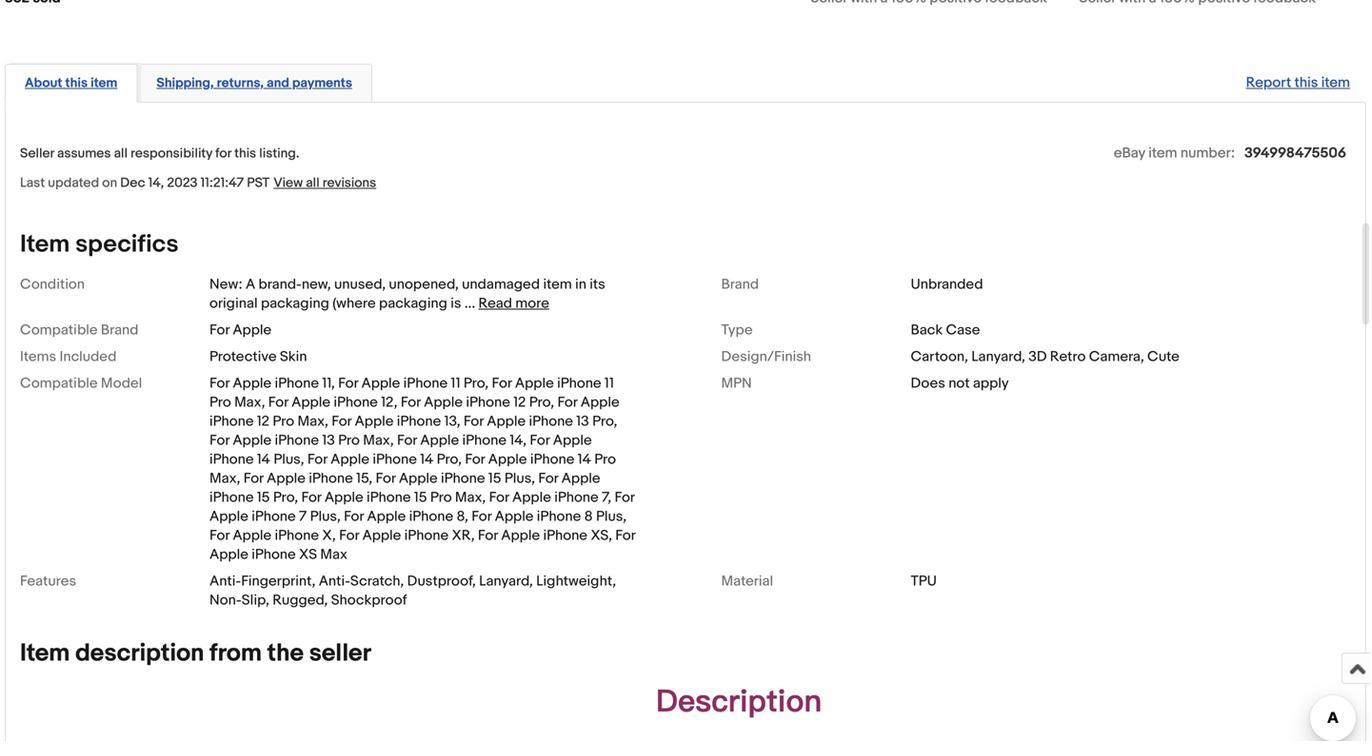 Task type: locate. For each thing, give the bounding box(es) containing it.
lanyard, inside anti-fingerprint, anti-scratch, dustproof, lanyard, lightweight, non-slip, rugged, shockproof
[[479, 573, 533, 590]]

1 horizontal spatial 15
[[414, 489, 427, 506]]

lanyard, right the dustproof,
[[479, 573, 533, 590]]

this right about
[[65, 75, 88, 91]]

2 horizontal spatial 14
[[578, 451, 591, 468]]

non-
[[209, 592, 242, 609]]

material
[[721, 573, 773, 590]]

design/finish
[[721, 348, 811, 366]]

on
[[102, 175, 117, 191]]

1 vertical spatial lanyard,
[[479, 573, 533, 590]]

1 compatible from the top
[[20, 322, 98, 339]]

tab list containing about this item
[[5, 60, 1366, 103]]

compatible down items included
[[20, 375, 98, 392]]

anti-
[[209, 573, 241, 590], [319, 573, 350, 590]]

0 horizontal spatial packaging
[[261, 295, 329, 312]]

items included
[[20, 348, 117, 366]]

1 11 from the left
[[451, 375, 460, 392]]

0 vertical spatial compatible
[[20, 322, 98, 339]]

item up condition
[[20, 230, 70, 259]]

back case
[[911, 322, 980, 339]]

0 vertical spatial lanyard,
[[971, 348, 1025, 366]]

seller assumes all responsibility for this listing.
[[20, 146, 299, 162]]

1 horizontal spatial packaging
[[379, 295, 447, 312]]

number:
[[1181, 145, 1235, 162]]

a
[[246, 276, 255, 293]]

0 vertical spatial 13
[[576, 413, 589, 430]]

2 packaging from the left
[[379, 295, 447, 312]]

brand up type
[[721, 276, 759, 293]]

0 horizontal spatial 14,
[[148, 175, 164, 191]]

0 vertical spatial 12
[[513, 394, 526, 411]]

1 horizontal spatial anti-
[[319, 573, 350, 590]]

packaging down brand-
[[261, 295, 329, 312]]

packaging
[[261, 295, 329, 312], [379, 295, 447, 312]]

7,
[[602, 489, 611, 506]]

14,
[[148, 175, 164, 191], [510, 432, 527, 449]]

item right about
[[91, 75, 117, 91]]

cartoon, lanyard, 3d retro camera, cute
[[911, 348, 1180, 366]]

0 horizontal spatial this
[[65, 75, 88, 91]]

apple
[[233, 322, 272, 339], [233, 375, 272, 392], [361, 375, 400, 392], [515, 375, 554, 392], [292, 394, 330, 411], [424, 394, 463, 411], [581, 394, 620, 411], [355, 413, 394, 430], [487, 413, 526, 430], [233, 432, 272, 449], [420, 432, 459, 449], [553, 432, 592, 449], [331, 451, 369, 468], [488, 451, 527, 468], [267, 470, 306, 487], [399, 470, 438, 487], [561, 470, 600, 487], [325, 489, 363, 506], [512, 489, 551, 506], [209, 508, 248, 526], [367, 508, 406, 526], [495, 508, 534, 526], [233, 527, 272, 545], [362, 527, 401, 545], [501, 527, 540, 545], [209, 546, 248, 564]]

pro,
[[464, 375, 489, 392], [529, 394, 554, 411], [592, 413, 617, 430], [437, 451, 462, 468], [273, 489, 298, 506]]

item down features
[[20, 639, 70, 669]]

None text field
[[5, 0, 61, 8]]

lanyard, up apply
[[971, 348, 1025, 366]]

anti- down max
[[319, 573, 350, 590]]

1 horizontal spatial 13
[[576, 413, 589, 430]]

0 horizontal spatial 11
[[451, 375, 460, 392]]

read more
[[478, 295, 549, 312]]

0 horizontal spatial anti-
[[209, 573, 241, 590]]

1 horizontal spatial all
[[306, 175, 320, 191]]

0 horizontal spatial lanyard,
[[479, 573, 533, 590]]

all up on
[[114, 146, 128, 162]]

assumes
[[57, 146, 111, 162]]

item left in
[[543, 276, 572, 293]]

8
[[584, 508, 593, 526]]

12
[[513, 394, 526, 411], [257, 413, 270, 430]]

packaging down the "unopened,"
[[379, 295, 447, 312]]

cute
[[1147, 348, 1180, 366]]

None text field
[[811, 0, 1047, 8], [1079, 0, 1316, 8], [811, 0, 1047, 8], [1079, 0, 1316, 8]]

in
[[575, 276, 586, 293]]

max
[[320, 546, 347, 564]]

does not apply
[[911, 375, 1009, 392]]

model
[[101, 375, 142, 392]]

compatible
[[20, 322, 98, 339], [20, 375, 98, 392]]

brand
[[721, 276, 759, 293], [101, 322, 138, 339]]

2 item from the top
[[20, 639, 70, 669]]

all
[[114, 146, 128, 162], [306, 175, 320, 191]]

1 vertical spatial compatible
[[20, 375, 98, 392]]

iphone
[[275, 375, 319, 392], [403, 375, 448, 392], [557, 375, 601, 392], [334, 394, 378, 411], [466, 394, 510, 411], [209, 413, 254, 430], [397, 413, 441, 430], [529, 413, 573, 430], [275, 432, 319, 449], [462, 432, 507, 449], [209, 451, 254, 468], [373, 451, 417, 468], [530, 451, 575, 468], [309, 470, 353, 487], [441, 470, 485, 487], [209, 489, 254, 506], [367, 489, 411, 506], [554, 489, 599, 506], [252, 508, 296, 526], [409, 508, 453, 526], [537, 508, 581, 526], [275, 527, 319, 545], [404, 527, 449, 545], [543, 527, 587, 545], [252, 546, 296, 564]]

1 item from the top
[[20, 230, 70, 259]]

condition
[[20, 276, 85, 293]]

11
[[451, 375, 460, 392], [605, 375, 614, 392]]

lanyard,
[[971, 348, 1025, 366], [479, 573, 533, 590]]

0 vertical spatial 14,
[[148, 175, 164, 191]]

x,
[[322, 527, 336, 545]]

item
[[20, 230, 70, 259], [20, 639, 70, 669]]

1 horizontal spatial 11
[[605, 375, 614, 392]]

1 vertical spatial 12
[[257, 413, 270, 430]]

protective
[[209, 348, 277, 366]]

item inside button
[[91, 75, 117, 91]]

1 horizontal spatial 12
[[513, 394, 526, 411]]

specifics
[[75, 230, 179, 259]]

0 horizontal spatial all
[[114, 146, 128, 162]]

2 horizontal spatial this
[[1295, 74, 1318, 91]]

anti- up non-
[[209, 573, 241, 590]]

and
[[267, 75, 289, 91]]

2 11 from the left
[[605, 375, 614, 392]]

not
[[949, 375, 970, 392]]

1 vertical spatial item
[[20, 639, 70, 669]]

compatible model
[[20, 375, 142, 392]]

brand up included
[[101, 322, 138, 339]]

description
[[75, 639, 204, 669]]

this
[[1295, 74, 1318, 91], [65, 75, 88, 91], [234, 146, 256, 162]]

ebay item number: 394998475506
[[1114, 145, 1346, 162]]

compatible up items included
[[20, 322, 98, 339]]

1 horizontal spatial brand
[[721, 276, 759, 293]]

1 vertical spatial brand
[[101, 322, 138, 339]]

1 vertical spatial all
[[306, 175, 320, 191]]

(where
[[332, 295, 376, 312]]

0 horizontal spatial 14
[[257, 451, 270, 468]]

seller
[[20, 146, 54, 162]]

plus,
[[274, 451, 304, 468], [505, 470, 535, 487], [310, 508, 341, 526], [596, 508, 627, 526]]

1 horizontal spatial 14,
[[510, 432, 527, 449]]

3 14 from the left
[[578, 451, 591, 468]]

0 horizontal spatial 13
[[322, 432, 335, 449]]

1 vertical spatial 14,
[[510, 432, 527, 449]]

2 compatible from the top
[[20, 375, 98, 392]]

for
[[209, 322, 229, 339], [209, 375, 229, 392], [338, 375, 358, 392], [492, 375, 512, 392], [268, 394, 288, 411], [401, 394, 421, 411], [557, 394, 577, 411], [332, 413, 352, 430], [464, 413, 484, 430], [209, 432, 229, 449], [397, 432, 417, 449], [530, 432, 550, 449], [307, 451, 327, 468], [465, 451, 485, 468], [243, 470, 263, 487], [376, 470, 396, 487], [538, 470, 558, 487], [301, 489, 321, 506], [489, 489, 509, 506], [615, 489, 635, 506], [344, 508, 364, 526], [472, 508, 492, 526], [209, 527, 229, 545], [339, 527, 359, 545], [478, 527, 498, 545], [615, 527, 635, 545]]

this right report
[[1295, 74, 1318, 91]]

anti-fingerprint, anti-scratch, dustproof, lanyard, lightweight, non-slip, rugged, shockproof
[[209, 573, 616, 609]]

unopened,
[[389, 276, 459, 293]]

its
[[590, 276, 605, 293]]

this inside about this item button
[[65, 75, 88, 91]]

shipping,
[[157, 75, 214, 91]]

pro down skin
[[273, 413, 294, 430]]

item specifics
[[20, 230, 179, 259]]

this inside report this item link
[[1295, 74, 1318, 91]]

1 horizontal spatial 14
[[420, 451, 434, 468]]

tab list
[[5, 60, 1366, 103]]

0 horizontal spatial brand
[[101, 322, 138, 339]]

item
[[1321, 74, 1350, 91], [91, 75, 117, 91], [1149, 145, 1177, 162], [543, 276, 572, 293]]

0 vertical spatial item
[[20, 230, 70, 259]]

payments
[[292, 75, 352, 91]]

this right for
[[234, 146, 256, 162]]

13
[[576, 413, 589, 430], [322, 432, 335, 449]]

compatible for compatible brand
[[20, 322, 98, 339]]

all right view
[[306, 175, 320, 191]]

1 vertical spatial 13
[[322, 432, 335, 449]]

does
[[911, 375, 945, 392]]



Task type: describe. For each thing, give the bounding box(es) containing it.
ebay
[[1114, 145, 1145, 162]]

item description from the seller
[[20, 639, 371, 669]]

returns,
[[217, 75, 264, 91]]

7
[[299, 508, 307, 526]]

about this item
[[25, 75, 117, 91]]

0 vertical spatial all
[[114, 146, 128, 162]]

type
[[721, 322, 753, 339]]

item for item specifics
[[20, 230, 70, 259]]

from
[[210, 639, 262, 669]]

the
[[267, 639, 304, 669]]

scratch,
[[350, 573, 404, 590]]

last
[[20, 175, 45, 191]]

view all revisions link
[[270, 174, 376, 191]]

0 vertical spatial brand
[[721, 276, 759, 293]]

1 14 from the left
[[257, 451, 270, 468]]

shockproof
[[331, 592, 407, 609]]

case
[[946, 322, 980, 339]]

more
[[515, 295, 549, 312]]

skin
[[280, 348, 307, 366]]

camera,
[[1089, 348, 1144, 366]]

compatible brand
[[20, 322, 138, 339]]

2 anti- from the left
[[319, 573, 350, 590]]

pro up xr,
[[430, 489, 452, 506]]

1 horizontal spatial lanyard,
[[971, 348, 1025, 366]]

retro
[[1050, 348, 1086, 366]]

...
[[464, 295, 475, 312]]

view
[[273, 175, 303, 191]]

0 horizontal spatial 12
[[257, 413, 270, 430]]

listing.
[[259, 146, 299, 162]]

read more button
[[478, 295, 549, 312]]

slip,
[[242, 592, 269, 609]]

about
[[25, 75, 62, 91]]

mpn
[[721, 375, 752, 392]]

is
[[451, 295, 461, 312]]

tpu
[[911, 573, 937, 590]]

2 14 from the left
[[420, 451, 434, 468]]

items
[[20, 348, 56, 366]]

original
[[209, 295, 258, 312]]

11:21:47
[[201, 175, 244, 191]]

14, inside for apple iphone 11, for apple iphone 11 pro, for apple iphone 11 pro max, for apple iphone 12, for apple iphone 12 pro, for apple iphone 12 pro max, for apple iphone 13, for apple iphone 13 pro, for apple iphone 13 pro max, for apple iphone 14, for apple iphone 14 plus, for apple iphone 14 pro, for apple iphone 14 pro max, for apple iphone 15, for apple iphone 15 plus, for apple iphone 15 pro, for apple iphone 15 pro max, for apple iphone 7, for apple iphone 7 plus, for apple iphone 8, for apple iphone 8 plus, for apple iphone x, for apple iphone xr, for apple iphone xs, for apple iphone xs max
[[510, 432, 527, 449]]

unbranded
[[911, 276, 983, 293]]

13,
[[444, 413, 460, 430]]

1 horizontal spatial this
[[234, 146, 256, 162]]

rugged,
[[273, 592, 328, 609]]

seller
[[309, 639, 371, 669]]

item right report
[[1321, 74, 1350, 91]]

cartoon,
[[911, 348, 968, 366]]

fingerprint,
[[241, 573, 315, 590]]

undamaged
[[462, 276, 540, 293]]

updated
[[48, 175, 99, 191]]

read
[[478, 295, 512, 312]]

0 horizontal spatial 15
[[257, 489, 270, 506]]

xs
[[299, 546, 317, 564]]

brand-
[[259, 276, 302, 293]]

dustproof,
[[407, 573, 476, 590]]

included
[[59, 348, 117, 366]]

unused,
[[334, 276, 386, 293]]

15,
[[356, 470, 372, 487]]

11,
[[322, 375, 335, 392]]

for apple
[[209, 322, 272, 339]]

2023
[[167, 175, 198, 191]]

xs,
[[591, 527, 612, 545]]

12,
[[381, 394, 398, 411]]

394998475506
[[1244, 145, 1346, 162]]

3d
[[1029, 348, 1047, 366]]

item inside new: a brand-new, unused, unopened, undamaged item in its original packaging (where packaging is ...
[[543, 276, 572, 293]]

xr,
[[452, 527, 475, 545]]

new: a brand-new, unused, unopened, undamaged item in its original packaging (where packaging is ...
[[209, 276, 605, 312]]

pro up the 15,
[[338, 432, 360, 449]]

back
[[911, 322, 943, 339]]

protective skin
[[209, 348, 307, 366]]

1 packaging from the left
[[261, 295, 329, 312]]

report
[[1246, 74, 1291, 91]]

lightweight,
[[536, 573, 616, 590]]

item for item description from the seller
[[20, 639, 70, 669]]

report this item
[[1246, 74, 1350, 91]]

shipping, returns, and payments button
[[157, 74, 352, 92]]

new,
[[302, 276, 331, 293]]

dec
[[120, 175, 145, 191]]

pro up 7,
[[594, 451, 616, 468]]

responsibility
[[131, 146, 212, 162]]

item right ebay
[[1149, 145, 1177, 162]]

this for about
[[65, 75, 88, 91]]

1 anti- from the left
[[209, 573, 241, 590]]

pro down protective
[[209, 394, 231, 411]]

compatible for compatible model
[[20, 375, 98, 392]]

2 horizontal spatial 15
[[488, 470, 501, 487]]

shipping, returns, and payments
[[157, 75, 352, 91]]

about this item button
[[25, 74, 117, 92]]

features
[[20, 573, 76, 590]]

report this item link
[[1237, 65, 1360, 101]]

pst
[[247, 175, 270, 191]]

for apple iphone 11, for apple iphone 11 pro, for apple iphone 11 pro max, for apple iphone 12, for apple iphone 12 pro, for apple iphone 12 pro max, for apple iphone 13, for apple iphone 13 pro, for apple iphone 13 pro max, for apple iphone 14, for apple iphone 14 plus, for apple iphone 14 pro, for apple iphone 14 pro max, for apple iphone 15, for apple iphone 15 plus, for apple iphone 15 pro, for apple iphone 15 pro max, for apple iphone 7, for apple iphone 7 plus, for apple iphone 8, for apple iphone 8 plus, for apple iphone x, for apple iphone xr, for apple iphone xs, for apple iphone xs max
[[209, 375, 635, 564]]

revisions
[[323, 175, 376, 191]]

last updated on dec 14, 2023 11:21:47 pst view all revisions
[[20, 175, 376, 191]]

new:
[[209, 276, 242, 293]]

this for report
[[1295, 74, 1318, 91]]

8,
[[457, 508, 468, 526]]

apply
[[973, 375, 1009, 392]]



Task type: vqa. For each thing, say whether or not it's contained in the screenshot.
"Processor"
no



